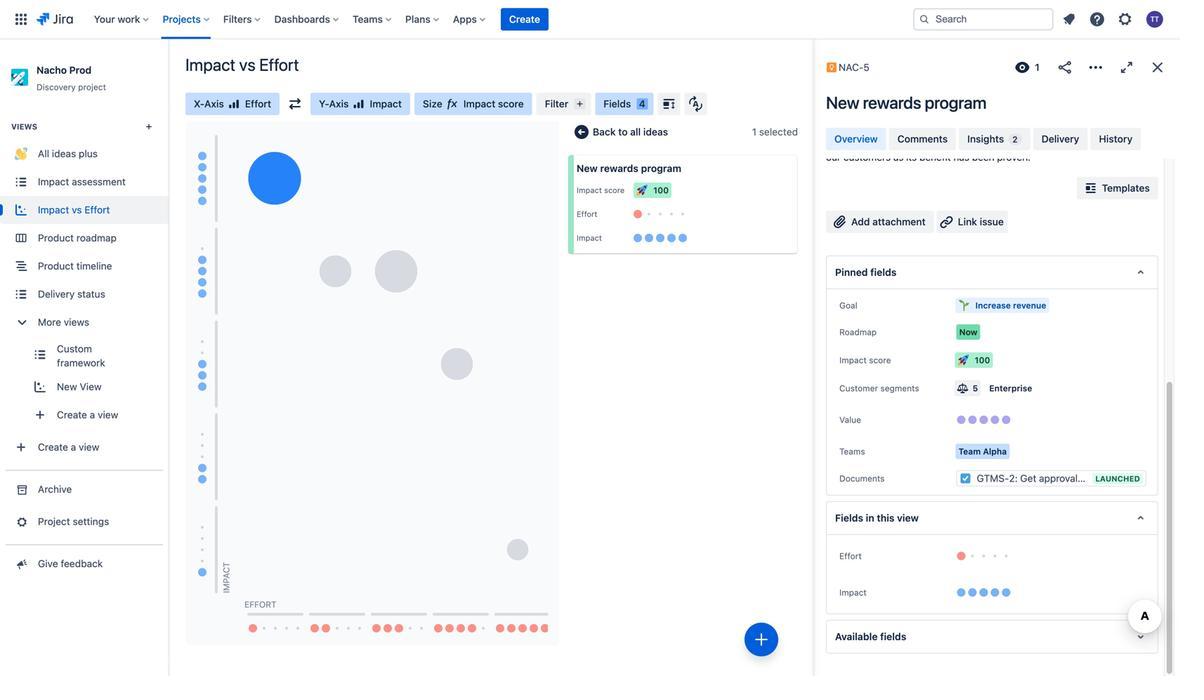 Task type: locate. For each thing, give the bounding box(es) containing it.
0 vertical spatial fields
[[870, 266, 897, 278]]

1 left the more image
[[1035, 61, 1040, 73]]

1
[[1035, 61, 1040, 73], [752, 126, 757, 138]]

new left view
[[57, 381, 77, 393]]

1 horizontal spatial a
[[90, 409, 95, 421]]

vs
[[239, 55, 256, 74], [72, 204, 82, 216]]

customer
[[839, 383, 878, 393]]

to
[[618, 126, 628, 138], [1004, 134, 1013, 146], [1135, 134, 1144, 146]]

your
[[94, 13, 115, 25]]

product
[[38, 232, 74, 244], [38, 260, 74, 272]]

new rewards program up comments
[[826, 93, 987, 112]]

:rocket: image
[[637, 185, 648, 196], [958, 355, 969, 366]]

new
[[826, 93, 859, 112], [577, 163, 598, 174], [57, 381, 77, 393]]

impact score button
[[835, 352, 895, 369]]

:rocket: image up weighting value image at the bottom right
[[958, 355, 969, 366]]

vs up product roadmap
[[72, 204, 82, 216]]

program up from on the right top of the page
[[925, 93, 987, 112]]

overview tab panel
[[820, 0, 1180, 654]]

create up archive
[[38, 442, 68, 453]]

score down 'back to all ideas' button
[[604, 186, 625, 195]]

filters button
[[219, 8, 266, 31]]

pinned fields element
[[826, 256, 1158, 289]]

plus
[[79, 148, 98, 160]]

0 horizontal spatial a
[[71, 442, 76, 453]]

0 horizontal spatial delivery
[[38, 288, 75, 300]]

discovery
[[37, 82, 76, 92]]

teams inside dropdown button
[[839, 447, 865, 457]]

new down back icon
[[577, 163, 598, 174]]

1 horizontal spatial ideas
[[643, 126, 668, 138]]

fields right the available
[[880, 631, 906, 643]]

project
[[38, 516, 70, 528]]

new down nac-
[[826, 93, 859, 112]]

expand image
[[1118, 59, 1135, 76]]

0 vertical spatial teams
[[353, 13, 383, 25]]

new for effort
[[577, 163, 598, 174]]

:seedling: image
[[959, 300, 970, 311]]

impact assessment
[[38, 176, 126, 188]]

0 horizontal spatial axis
[[204, 98, 224, 110]]

0 horizontal spatial score
[[498, 98, 524, 110]]

view down create a view dropdown button
[[79, 442, 99, 453]]

product roadmap link
[[0, 224, 169, 252]]

program down back to all ideas
[[641, 163, 681, 174]]

filters
[[223, 13, 252, 25]]

1 vertical spatial program
[[641, 163, 681, 174]]

teams
[[353, 13, 383, 25], [839, 447, 865, 457]]

y-axis
[[319, 98, 349, 110]]

0 horizontal spatial impact vs effort
[[38, 204, 110, 216]]

fields for fields
[[604, 98, 631, 110]]

teams up documents
[[839, 447, 865, 457]]

feedback image
[[14, 557, 28, 571]]

2 horizontal spatial score
[[869, 355, 891, 365]]

0 vertical spatial impact score
[[463, 98, 524, 110]]

proven.
[[997, 151, 1031, 163]]

selected
[[759, 126, 798, 138]]

0 horizontal spatial program
[[641, 163, 681, 174]]

1 horizontal spatial teams
[[839, 447, 865, 457]]

product for product timeline
[[38, 260, 74, 272]]

view
[[80, 381, 102, 393]]

project settings image
[[14, 515, 28, 529]]

to right beta
[[1004, 134, 1013, 146]]

0 horizontal spatial fields
[[604, 98, 631, 110]]

2 product from the top
[[38, 260, 74, 272]]

0 vertical spatial fields
[[604, 98, 631, 110]]

view right in
[[897, 513, 919, 524]]

1 horizontal spatial :rocket: image
[[958, 355, 969, 366]]

1 horizontal spatial new
[[577, 163, 598, 174]]

1 vertical spatial 1
[[752, 126, 757, 138]]

0 horizontal spatial 2
[[1012, 135, 1018, 144]]

create a view button
[[19, 401, 169, 429]]

100 down now
[[975, 355, 990, 365]]

1 vertical spatial impact vs effort
[[38, 204, 110, 216]]

0 horizontal spatial new
[[57, 381, 77, 393]]

1 inside 'popup button'
[[1035, 61, 1040, 73]]

history button
[[1091, 128, 1141, 150]]

customer segments
[[839, 383, 919, 393]]

axis for y-
[[329, 98, 349, 110]]

documents
[[839, 474, 885, 484]]

1 vertical spatial fields
[[880, 631, 906, 643]]

0 vertical spatial vs
[[239, 55, 256, 74]]

0 vertical spatial view
[[98, 409, 118, 421]]

1 vertical spatial :rocket: image
[[958, 355, 969, 366]]

0 vertical spatial 2
[[1012, 135, 1018, 144]]

0 vertical spatial 100
[[653, 185, 669, 195]]

ideas right the all
[[52, 148, 76, 160]]

has
[[954, 151, 969, 163]]

value
[[839, 415, 861, 425]]

fields right pinned
[[870, 266, 897, 278]]

1 vertical spatial create
[[57, 409, 87, 421]]

autosave is enabled image
[[689, 96, 703, 112]]

view
[[98, 409, 118, 421], [79, 442, 99, 453], [897, 513, 919, 524]]

view for create a view dropdown button
[[98, 409, 118, 421]]

jira product discovery navigation element
[[0, 39, 169, 676]]

impact score down back
[[577, 186, 625, 195]]

all right the history button
[[1147, 134, 1157, 146]]

product up "product timeline"
[[38, 232, 74, 244]]

0 vertical spatial impact vs effort
[[185, 55, 299, 74]]

0 vertical spatial create
[[509, 13, 540, 25]]

1 horizontal spatial 100
[[975, 355, 990, 365]]

search image
[[919, 14, 930, 25]]

1 vertical spatial teams
[[839, 447, 865, 457]]

add attachment image
[[832, 213, 849, 230]]

2 vertical spatial score
[[869, 355, 891, 365]]

a down create a view dropdown button
[[71, 442, 76, 453]]

view down new view link
[[98, 409, 118, 421]]

1 left selected
[[752, 126, 757, 138]]

1 vertical spatial a
[[71, 442, 76, 453]]

beta
[[980, 134, 1001, 146]]

new for impact vs effort
[[826, 93, 859, 112]]

a inside dropdown button
[[90, 409, 95, 421]]

0 horizontal spatial rewards
[[600, 163, 638, 174]]

fields inside overview tab panel
[[835, 513, 863, 524]]

1 horizontal spatial fields
[[835, 513, 863, 524]]

:rocket: image down back to all ideas
[[637, 185, 648, 196]]

0 horizontal spatial 1
[[752, 126, 757, 138]]

1 horizontal spatial program
[[925, 93, 987, 112]]

templates button
[[1077, 177, 1158, 199]]

formula image
[[447, 98, 458, 110]]

projects button
[[158, 8, 215, 31]]

custom framework link
[[19, 337, 169, 373]]

score left filter
[[498, 98, 524, 110]]

axis left rating icon
[[204, 98, 224, 110]]

axis for x-
[[204, 98, 224, 110]]

0 vertical spatial 1
[[1035, 61, 1040, 73]]

our
[[826, 151, 841, 163]]

create a view down create a view dropdown button
[[38, 442, 99, 453]]

your work button
[[90, 8, 154, 31]]

rewards
[[863, 93, 921, 112], [600, 163, 638, 174]]

all down the 4 at the top right of the page
[[630, 126, 641, 138]]

to right history
[[1135, 134, 1144, 146]]

score up customer segments popup button
[[869, 355, 891, 365]]

vs up rating icon
[[239, 55, 256, 74]]

2 right the launched
[[1178, 470, 1180, 482]]

score
[[498, 98, 524, 110], [604, 186, 625, 195], [869, 355, 891, 365]]

current project sidebar image
[[153, 56, 184, 84]]

100 for the right :rocket: image
[[975, 355, 990, 365]]

1 vertical spatial fields
[[835, 513, 863, 524]]

1 vertical spatial 100
[[975, 355, 990, 365]]

0 horizontal spatial 100
[[653, 185, 669, 195]]

1 for 1 selected
[[752, 126, 757, 138]]

create for create a view dropdown button
[[57, 409, 87, 421]]

1 horizontal spatial all
[[1147, 134, 1157, 146]]

0 vertical spatial rewards
[[863, 93, 921, 112]]

1 vertical spatial 5
[[973, 383, 978, 393]]

1 vertical spatial new rewards program
[[577, 163, 681, 174]]

rewards down 'back to all ideas' button
[[600, 163, 638, 174]]

create
[[509, 13, 540, 25], [57, 409, 87, 421], [38, 442, 68, 453]]

jira image
[[37, 11, 73, 28], [37, 11, 73, 28]]

impact score inside popup button
[[839, 355, 891, 365]]

0 vertical spatial score
[[498, 98, 524, 110]]

1 horizontal spatial axis
[[329, 98, 349, 110]]

new rewards program down back to all ideas
[[577, 163, 681, 174]]

0 vertical spatial program
[[925, 93, 987, 112]]

0 horizontal spatial :rocket: image
[[637, 185, 648, 196]]

customers
[[843, 151, 891, 163]]

axis left rating image
[[329, 98, 349, 110]]

delivery inside the jira product discovery navigation 'element'
[[38, 288, 75, 300]]

back icon image
[[573, 124, 590, 140]]

pinned
[[835, 266, 868, 278]]

appswitcher icon image
[[13, 11, 30, 28]]

create down new view
[[57, 409, 87, 421]]

this inside we will move this feature from beta to make it generally available to all our customers as its benefit has been proven.
[[904, 134, 920, 146]]

new rewards program for impact vs effort
[[826, 93, 987, 112]]

:wave: image
[[15, 148, 27, 160], [15, 148, 27, 160]]

view inside dropdown button
[[98, 409, 118, 421]]

delivery right make
[[1042, 133, 1079, 145]]

0 horizontal spatial to
[[618, 126, 628, 138]]

2 axis from the left
[[329, 98, 349, 110]]

1 vertical spatial vs
[[72, 204, 82, 216]]

impact assessment link
[[0, 168, 169, 196]]

vs inside the jira product discovery navigation 'element'
[[72, 204, 82, 216]]

1 horizontal spatial delivery
[[1042, 133, 1079, 145]]

score inside impact score popup button
[[869, 355, 891, 365]]

1 horizontal spatial 1
[[1035, 61, 1040, 73]]

impact score right formula icon
[[463, 98, 524, 110]]

fields left in
[[835, 513, 863, 524]]

100 inside overview tab panel
[[975, 355, 990, 365]]

nacho prod discovery project
[[37, 64, 106, 92]]

1 vertical spatial :rocket: image
[[958, 355, 969, 366]]

switchaxes image
[[289, 98, 301, 110]]

impact vs effort
[[185, 55, 299, 74], [38, 204, 110, 216]]

this right in
[[877, 513, 895, 524]]

status
[[77, 288, 105, 300]]

create a view inside popup button
[[38, 442, 99, 453]]

1 vertical spatial delivery
[[38, 288, 75, 300]]

2 vertical spatial impact score
[[839, 355, 891, 365]]

delivery
[[1042, 133, 1079, 145], [38, 288, 75, 300]]

fields for fields in this view
[[835, 513, 863, 524]]

1 horizontal spatial this
[[904, 134, 920, 146]]

0 vertical spatial new rewards program
[[826, 93, 987, 112]]

primary element
[[8, 0, 902, 39]]

create inside create a view popup button
[[38, 442, 68, 453]]

ideas down card layout: detailed image at the right top of page
[[643, 126, 668, 138]]

0 vertical spatial 5
[[864, 61, 870, 73]]

0 vertical spatial product
[[38, 232, 74, 244]]

impact score up customer
[[839, 355, 891, 365]]

1 vertical spatial score
[[604, 186, 625, 195]]

editor templates image
[[1082, 180, 1099, 197]]

impact
[[185, 55, 235, 74], [370, 98, 402, 110], [463, 98, 495, 110], [38, 176, 69, 188], [577, 186, 602, 195], [38, 204, 69, 216], [577, 234, 602, 243], [839, 355, 867, 365], [221, 562, 231, 594], [839, 588, 867, 598]]

fields for available fields
[[880, 631, 906, 643]]

product up "delivery status"
[[38, 260, 74, 272]]

feature
[[923, 134, 954, 146]]

create a view down view
[[57, 409, 118, 421]]

0 horizontal spatial this
[[877, 513, 895, 524]]

rewards up move
[[863, 93, 921, 112]]

create a view
[[57, 409, 118, 421], [38, 442, 99, 453]]

impact inside popup button
[[839, 355, 867, 365]]

1 vertical spatial view
[[79, 442, 99, 453]]

0 horizontal spatial new rewards program
[[577, 163, 681, 174]]

add ideas image
[[753, 631, 770, 648]]

2 vertical spatial create
[[38, 442, 68, 453]]

1 vertical spatial 2
[[1178, 470, 1180, 482]]

0 horizontal spatial vs
[[72, 204, 82, 216]]

group
[[0, 104, 169, 470]]

program for impact vs effort
[[925, 93, 987, 112]]

1 vertical spatial ideas
[[52, 148, 76, 160]]

delivery inside button
[[1042, 133, 1079, 145]]

view inside popup button
[[79, 442, 99, 453]]

0 vertical spatial create a view
[[57, 409, 118, 421]]

all
[[630, 126, 641, 138], [1147, 134, 1157, 146]]

effort
[[259, 55, 299, 74], [245, 98, 271, 110], [85, 204, 110, 216], [577, 210, 597, 219], [839, 552, 862, 561], [244, 600, 276, 610]]

delivery status link
[[0, 280, 169, 308]]

1 product from the top
[[38, 232, 74, 244]]

0 vertical spatial this
[[904, 134, 920, 146]]

create right the "apps" popup button
[[509, 13, 540, 25]]

0 horizontal spatial :rocket: image
[[637, 185, 648, 196]]

fields in this view element
[[826, 502, 1158, 535]]

view inside tab panel
[[897, 513, 919, 524]]

5 inside overview tab panel
[[973, 383, 978, 393]]

:rocket: image up weighting value image at the bottom right
[[958, 355, 969, 366]]

comments
[[897, 133, 948, 145]]

effort inside the jira product discovery navigation 'element'
[[85, 204, 110, 216]]

2 vertical spatial new
[[57, 381, 77, 393]]

a down new view link
[[90, 409, 95, 421]]

0 vertical spatial a
[[90, 409, 95, 421]]

1 horizontal spatial impact vs effort
[[185, 55, 299, 74]]

as
[[893, 151, 904, 163]]

1 axis from the left
[[204, 98, 224, 110]]

fields left the 4 at the top right of the page
[[604, 98, 631, 110]]

0 vertical spatial new
[[826, 93, 859, 112]]

1 horizontal spatial 5
[[973, 383, 978, 393]]

1 horizontal spatial 2
[[1178, 470, 1180, 482]]

will
[[860, 134, 874, 146]]

back to all ideas
[[593, 126, 668, 138]]

add attachment button
[[826, 211, 934, 233]]

2 horizontal spatial new
[[826, 93, 859, 112]]

give feedback
[[38, 558, 103, 570]]

assessment
[[72, 176, 126, 188]]

0 horizontal spatial ideas
[[52, 148, 76, 160]]

2 up proven.
[[1012, 135, 1018, 144]]

100 down back to all ideas
[[653, 185, 669, 195]]

new rewards program
[[826, 93, 987, 112], [577, 163, 681, 174]]

projects
[[163, 13, 201, 25]]

x-
[[194, 98, 204, 110]]

available fields
[[835, 631, 906, 643]]

1 vertical spatial product
[[38, 260, 74, 272]]

1 horizontal spatial rewards
[[863, 93, 921, 112]]

to right back
[[618, 126, 628, 138]]

launched
[[1095, 475, 1140, 484]]

:rocket: image
[[637, 185, 648, 196], [958, 355, 969, 366]]

impact vs effort up rating icon
[[185, 55, 299, 74]]

create for create a view popup button
[[38, 442, 68, 453]]

banner containing your work
[[0, 0, 1180, 39]]

group containing all ideas plus
[[0, 104, 169, 470]]

1 horizontal spatial new rewards program
[[826, 93, 987, 112]]

this up "its"
[[904, 134, 920, 146]]

create a view inside dropdown button
[[57, 409, 118, 421]]

delivery up more
[[38, 288, 75, 300]]

banner
[[0, 0, 1180, 39]]

2 horizontal spatial impact score
[[839, 355, 891, 365]]

new view
[[57, 381, 102, 393]]

fields inside "element"
[[880, 631, 906, 643]]

create inside create a view dropdown button
[[57, 409, 87, 421]]

0 vertical spatial delivery
[[1042, 133, 1079, 145]]

program
[[925, 93, 987, 112], [641, 163, 681, 174]]

0 horizontal spatial teams
[[353, 13, 383, 25]]

impact vs effort up product roadmap
[[38, 204, 110, 216]]

:rocket: image down back to all ideas
[[637, 185, 648, 196]]

notifications image
[[1061, 11, 1078, 28]]

tab list
[[825, 126, 1170, 152]]

enterprise
[[989, 383, 1032, 393]]

1 horizontal spatial score
[[604, 186, 625, 195]]

delivery for delivery status
[[38, 288, 75, 300]]

a inside popup button
[[71, 442, 76, 453]]

5
[[864, 61, 870, 73], [973, 383, 978, 393]]

roadmap
[[839, 327, 877, 337]]

0 vertical spatial ideas
[[643, 126, 668, 138]]

1 vertical spatial rewards
[[600, 163, 638, 174]]

teams left "plans"
[[353, 13, 383, 25]]

back to all ideas button
[[568, 121, 676, 143]]

2 vertical spatial view
[[897, 513, 919, 524]]

1 horizontal spatial impact score
[[577, 186, 625, 195]]

teams button
[[348, 8, 397, 31]]

:seedling: image
[[959, 300, 970, 311]]



Task type: describe. For each thing, give the bounding box(es) containing it.
comments button
[[889, 128, 956, 150]]

delivery for delivery
[[1042, 133, 1079, 145]]

now
[[959, 327, 978, 337]]

0 vertical spatial :rocket: image
[[637, 185, 648, 196]]

insights
[[967, 133, 1004, 145]]

revenue
[[1013, 301, 1046, 310]]

generally
[[1050, 134, 1091, 146]]

link issue image
[[938, 213, 955, 230]]

templates
[[1102, 182, 1150, 194]]

archive
[[38, 484, 72, 495]]

documents button
[[835, 470, 889, 487]]

nac-5 link
[[825, 59, 879, 76]]

team alpha
[[959, 447, 1007, 457]]

impact vs effort inside the jira product discovery navigation 'element'
[[38, 204, 110, 216]]

1 horizontal spatial to
[[1004, 134, 1013, 146]]

archive button
[[0, 476, 169, 504]]

roadmap button
[[835, 324, 881, 341]]

increase
[[975, 301, 1011, 310]]

1 for 1
[[1035, 61, 1040, 73]]

product timeline link
[[0, 252, 169, 280]]

apps button
[[449, 8, 491, 31]]

available
[[1094, 134, 1133, 146]]

all ideas plus
[[38, 148, 98, 160]]

fields in this view
[[835, 513, 919, 524]]

impact vs effort link
[[0, 196, 169, 224]]

1 horizontal spatial :rocket: image
[[958, 355, 969, 366]]

gtms-2 link
[[957, 470, 1180, 486]]

all ideas plus link
[[0, 140, 169, 168]]

2 inside overview tab panel
[[1178, 470, 1180, 482]]

framework
[[57, 357, 105, 369]]

add attachment
[[851, 216, 926, 228]]

1 vertical spatial impact score
[[577, 186, 625, 195]]

from
[[957, 134, 978, 146]]

alpha
[[983, 447, 1007, 457]]

more views
[[38, 317, 89, 328]]

rewards for effort
[[600, 163, 638, 174]]

a for create a view dropdown button
[[90, 409, 95, 421]]

100 for the topmost :rocket: image
[[653, 185, 669, 195]]

link issue button
[[937, 211, 1008, 233]]

create button
[[501, 8, 549, 31]]

gtms-2
[[1146, 470, 1180, 482]]

0 vertical spatial :rocket: image
[[637, 185, 648, 196]]

fields for pinned fields
[[870, 266, 897, 278]]

roadmap
[[76, 232, 117, 244]]

tab list containing overview
[[825, 126, 1170, 152]]

your work
[[94, 13, 140, 25]]

ideas inside the jira product discovery navigation 'element'
[[52, 148, 76, 160]]

x-axis
[[194, 98, 224, 110]]

more
[[38, 317, 61, 328]]

create inside create "button"
[[509, 13, 540, 25]]

give
[[38, 558, 58, 570]]

program for effort
[[641, 163, 681, 174]]

settings image
[[1117, 11, 1134, 28]]

all
[[38, 148, 49, 160]]

it
[[1042, 134, 1048, 146]]

apps
[[453, 13, 477, 25]]

size
[[423, 98, 442, 110]]

teams inside popup button
[[353, 13, 383, 25]]

rewards for impact vs effort
[[863, 93, 921, 112]]

create a view for create a view popup button
[[38, 442, 99, 453]]

1 vertical spatial this
[[877, 513, 895, 524]]

help image
[[1089, 11, 1106, 28]]

back
[[593, 126, 616, 138]]

a for create a view popup button
[[71, 442, 76, 453]]

settings
[[73, 516, 109, 528]]

filter button
[[536, 93, 591, 115]]

new inside the jira product discovery navigation 'element'
[[57, 381, 77, 393]]

we
[[843, 134, 857, 146]]

all inside button
[[630, 126, 641, 138]]

open idea image
[[780, 155, 797, 172]]

work
[[118, 13, 140, 25]]

filter
[[545, 98, 568, 110]]

issue
[[980, 216, 1004, 228]]

plans
[[405, 13, 430, 25]]

timeline
[[76, 260, 112, 272]]

project
[[78, 82, 106, 92]]

create a view for create a view dropdown button
[[57, 409, 118, 421]]

link
[[958, 216, 977, 228]]

custom
[[57, 343, 92, 355]]

team
[[959, 447, 981, 457]]

value button
[[835, 412, 865, 428]]

0 horizontal spatial 5
[[864, 61, 870, 73]]

benefit
[[919, 151, 951, 163]]

rating image
[[228, 98, 239, 110]]

goal
[[839, 301, 857, 310]]

ideas inside button
[[643, 126, 668, 138]]

to inside button
[[618, 126, 628, 138]]

more image
[[1087, 59, 1104, 76]]

impact button
[[835, 585, 871, 601]]

rating image
[[353, 98, 364, 110]]

impact inside dropdown button
[[839, 588, 867, 598]]

prod
[[69, 64, 91, 76]]

card layout: detailed image
[[660, 96, 677, 112]]

delivery status
[[38, 288, 105, 300]]

new view link
[[19, 373, 169, 401]]

views
[[64, 317, 89, 328]]

custom framework
[[57, 343, 105, 369]]

1 button
[[1012, 56, 1045, 79]]

your profile and settings image
[[1146, 11, 1163, 28]]

customer segments button
[[835, 380, 923, 397]]

more views link
[[0, 308, 169, 337]]

4
[[639, 98, 645, 110]]

0 horizontal spatial impact score
[[463, 98, 524, 110]]

give feedback button
[[0, 550, 169, 578]]

all inside we will move this feature from beta to make it generally available to all our customers as its benefit has been proven.
[[1147, 134, 1157, 146]]

been
[[972, 151, 994, 163]]

in
[[866, 513, 874, 524]]

weighting value image
[[957, 383, 968, 394]]

product timeline
[[38, 260, 112, 272]]

nacho
[[37, 64, 67, 76]]

pinned fields
[[835, 266, 897, 278]]

make
[[1015, 134, 1039, 146]]

available fields element
[[826, 620, 1158, 654]]

Search field
[[913, 8, 1054, 31]]

plans button
[[401, 8, 444, 31]]

view for create a view popup button
[[79, 442, 99, 453]]

effort inside dropdown button
[[839, 552, 862, 561]]

1 horizontal spatial vs
[[239, 55, 256, 74]]

new rewards program for effort
[[577, 163, 681, 174]]

available
[[835, 631, 878, 643]]

feedback
[[61, 558, 103, 570]]

2 horizontal spatial to
[[1135, 134, 1144, 146]]

product for product roadmap
[[38, 232, 74, 244]]

close image
[[1149, 59, 1166, 76]]

segments
[[880, 383, 919, 393]]

attachment
[[872, 216, 926, 228]]



Task type: vqa. For each thing, say whether or not it's contained in the screenshot.
the topmost 10
no



